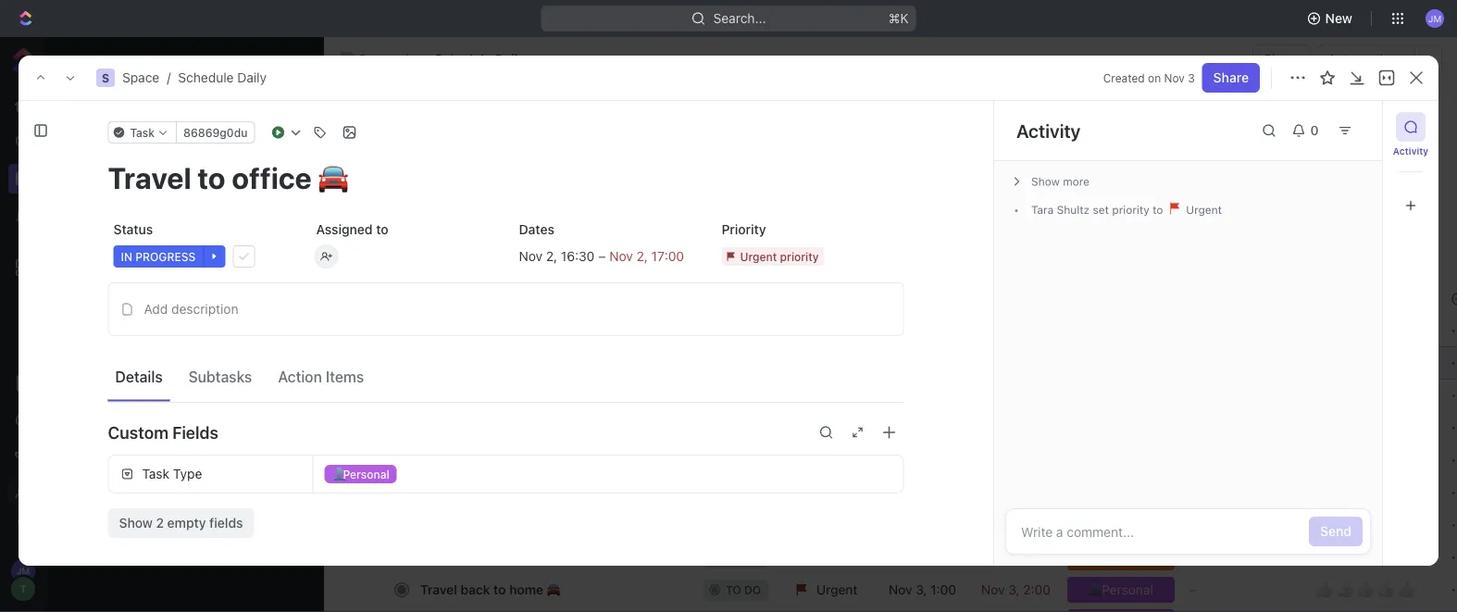 Task type: describe. For each thing, give the bounding box(es) containing it.
more
[[1064, 175, 1090, 188]]

details button
[[108, 360, 170, 393]]

2 horizontal spatial schedule
[[435, 51, 492, 67]]

automations
[[1329, 51, 1406, 67]]

17:00
[[652, 248, 685, 264]]

add space
[[81, 367, 137, 380]]

1 vertical spatial schedule
[[178, 70, 234, 85]]

task type
[[142, 466, 202, 482]]

shultz
[[1057, 203, 1090, 216]]

home
[[510, 582, 544, 597]]

1 vertical spatial space, , element
[[96, 69, 115, 87]]

hide button
[[1015, 214, 1054, 236]]

back
[[461, 582, 490, 597]]

1 horizontal spatial space, , element
[[340, 52, 355, 67]]

team
[[115, 298, 146, 311]]

activity inside task sidebar navigation tab list
[[1394, 145, 1429, 156]]

everything
[[92, 137, 155, 152]]

on inside apply revisions to designs based on feedback from supervisor ⚒️ link
[[625, 484, 641, 500]]

1 horizontal spatial nov
[[610, 248, 633, 264]]

0 horizontal spatial share
[[1214, 70, 1250, 85]]

2 horizontal spatial nov
[[1165, 71, 1185, 84]]

0 vertical spatial daily
[[495, 51, 525, 67]]

in progress button
[[108, 240, 296, 273]]

progress
[[135, 250, 196, 263]]

breakfast link
[[416, 317, 689, 344]]

– for first – 'button' from the bottom
[[1190, 582, 1198, 597]]

custom fields
[[108, 422, 219, 442]]

0 vertical spatial share
[[1264, 51, 1300, 67]]

urgent
[[1184, 203, 1223, 216]]

observatory
[[115, 331, 186, 345]]

automations button
[[1319, 45, 1415, 73]]

share button down new button
[[1253, 44, 1311, 74]]

details
[[115, 368, 163, 385]]

urgent priority button
[[716, 240, 905, 273]]

created on nov 3
[[1104, 71, 1196, 84]]

space inside space link
[[115, 169, 151, 183]]

2 , from the left
[[645, 248, 648, 264]]

check
[[421, 387, 459, 402]]

favorites button
[[62, 52, 118, 68]]

custom
[[108, 422, 169, 442]]

travel back to home 🚘 link
[[416, 576, 689, 603]]

add description
[[144, 301, 239, 317]]

custom fields element
[[108, 455, 905, 538]]

show for show 2 empty fields
[[119, 515, 153, 531]]

urgent priority
[[741, 250, 819, 263]]

task sidebar navigation tab list
[[1391, 112, 1432, 220]]

breakfast
[[421, 322, 479, 338]]

0 vertical spatial ⚒️
[[636, 387, 649, 402]]

2 for 16:30
[[546, 248, 554, 264]]

show more
[[1032, 175, 1090, 188]]

observatory link
[[115, 323, 293, 353]]

everything link
[[55, 130, 316, 159]]

all for view
[[106, 401, 119, 416]]

supervisor
[[736, 484, 801, 500]]

🚘
[[547, 582, 560, 597]]

tara shultz
[[1032, 203, 1090, 216]]

action
[[278, 368, 322, 385]]

1 horizontal spatial add task
[[1324, 119, 1380, 134]]

86869g0du button
[[176, 121, 255, 144]]

spaces link
[[47, 87, 107, 102]]

2 horizontal spatial 2
[[637, 248, 645, 264]]

👤personal
[[332, 468, 390, 481]]

show for show more
[[1032, 175, 1060, 188]]

2 vertical spatial schedule
[[109, 233, 161, 247]]

view all spaces
[[73, 401, 166, 416]]

dates
[[519, 222, 555, 237]]

revisions
[[459, 484, 514, 500]]

space for s space /
[[358, 51, 396, 67]]

nov 2 , 16:30 – nov 2 , 17:00
[[519, 248, 685, 264]]

favorites
[[62, 52, 118, 68]]

apply
[[421, 484, 456, 500]]

space / schedule daily
[[122, 70, 267, 85]]

👤personal button
[[314, 456, 904, 493]]

check all communication channels ⚒️
[[421, 387, 649, 402]]

jm
[[1429, 13, 1442, 23]]

0 horizontal spatial /
[[167, 70, 171, 85]]

apply revisions to designs based on feedback from supervisor ⚒️
[[421, 484, 818, 500]]

1 vertical spatial space link
[[115, 161, 293, 191]]

add description button
[[114, 295, 898, 324]]

ads
[[530, 549, 552, 565]]

all for check
[[463, 387, 477, 402]]

approved
[[469, 549, 527, 565]]

action items button
[[271, 360, 372, 393]]

set
[[1093, 203, 1110, 216]]

0 vertical spatial /
[[404, 51, 408, 67]]

0 horizontal spatial add task button
[[476, 258, 554, 280]]

2 for fields
[[156, 515, 164, 531]]

space for add space
[[105, 367, 137, 380]]

0 vertical spatial –
[[599, 248, 606, 264]]

– for 2nd – 'button' from the bottom
[[1190, 549, 1198, 565]]

2 vertical spatial ⚒️
[[555, 549, 568, 565]]

add inside button
[[144, 301, 168, 317]]

urgent
[[741, 250, 777, 263]]

activity inside task sidebar content section
[[1017, 119, 1081, 141]]

tara
[[1032, 203, 1054, 216]]



Task type: vqa. For each thing, say whether or not it's contained in the screenshot.
the Person
no



Task type: locate. For each thing, give the bounding box(es) containing it.
from
[[704, 484, 733, 500]]

custom fields button
[[108, 410, 905, 455]]

task
[[1352, 119, 1380, 134], [130, 126, 155, 139], [522, 263, 547, 276], [142, 466, 170, 482]]

0
[[1311, 123, 1319, 138]]

task right the 0
[[1352, 119, 1380, 134]]

1 horizontal spatial share
[[1264, 51, 1300, 67]]

1 horizontal spatial ⚒️
[[636, 387, 649, 402]]

check all communication channels ⚒️ link
[[416, 382, 689, 408]]

search...
[[714, 11, 766, 26]]

on right based
[[625, 484, 641, 500]]

priority right urgent
[[780, 250, 819, 263]]

schedule up 86869g0du
[[178, 70, 234, 85]]

task sidebar content section
[[990, 101, 1383, 566]]

designs
[[533, 484, 581, 500]]

1 vertical spatial s
[[102, 71, 109, 84]]

– button
[[1179, 540, 1305, 574], [1179, 573, 1305, 606]]

add up 'observatory'
[[144, 301, 168, 317]]

s inside the s space /
[[344, 54, 351, 64]]

to for set priority to
[[1153, 203, 1164, 216]]

assigned to
[[316, 222, 389, 237]]

0 horizontal spatial s
[[102, 71, 109, 84]]

priority inside task sidebar content section
[[1113, 203, 1150, 216]]

on right 'created'
[[1149, 71, 1162, 84]]

0 vertical spatial schedule daily
[[435, 51, 525, 67]]

to inside task sidebar content section
[[1153, 203, 1164, 216]]

1 vertical spatial activity
[[1394, 145, 1429, 156]]

new button
[[1300, 4, 1364, 33]]

1 – button from the top
[[1179, 540, 1305, 574]]

publish approved ads ⚒️
[[421, 549, 568, 565]]

1 vertical spatial –
[[1190, 549, 1198, 565]]

1 horizontal spatial add task button
[[1313, 112, 1391, 142]]

1 horizontal spatial all
[[463, 387, 477, 402]]

1 horizontal spatial /
[[404, 51, 408, 67]]

grocery
[[109, 264, 154, 278]]

0 vertical spatial space link
[[122, 70, 160, 85]]

s for s space /
[[344, 54, 351, 64]]

task button
[[108, 121, 177, 144]]

assigned
[[316, 222, 373, 237]]

16:30
[[561, 248, 595, 264]]

Edit task name text field
[[108, 160, 905, 195]]

, left 16:30
[[554, 248, 558, 264]]

space inside the team space link
[[149, 298, 185, 311]]

schedule up in
[[109, 233, 161, 247]]

0 vertical spatial priority
[[1113, 203, 1150, 216]]

priority for set
[[1113, 203, 1150, 216]]

1 vertical spatial /
[[167, 70, 171, 85]]

1 vertical spatial on
[[625, 484, 641, 500]]

task inside custom fields element
[[142, 466, 170, 482]]

view
[[73, 401, 102, 416]]

apply revisions to designs based on feedback from supervisor ⚒️ link
[[416, 479, 818, 506]]

schedule daily link
[[412, 48, 530, 70], [178, 70, 267, 85], [79, 225, 297, 256]]

1 horizontal spatial show
[[1032, 175, 1060, 188]]

2 inside custom fields element
[[156, 515, 164, 531]]

0 vertical spatial schedule
[[435, 51, 492, 67]]

task down 'dates'
[[522, 263, 547, 276]]

add task button up the add description button
[[476, 258, 554, 280]]

2 horizontal spatial daily
[[495, 51, 525, 67]]

0 horizontal spatial activity
[[1017, 119, 1081, 141]]

team space link
[[115, 290, 293, 320]]

⚒️ right channels
[[636, 387, 649, 402]]

1 vertical spatial show
[[119, 515, 153, 531]]

1 horizontal spatial 2
[[546, 248, 554, 264]]

⚒️ right ads
[[555, 549, 568, 565]]

0 horizontal spatial ⚒️
[[555, 549, 568, 565]]

in progress
[[121, 250, 196, 263]]

type
[[173, 466, 202, 482]]

add
[[1324, 119, 1349, 134], [498, 263, 519, 276], [144, 301, 168, 317], [81, 367, 101, 380]]

show
[[1032, 175, 1060, 188], [119, 515, 153, 531]]

0 vertical spatial add task
[[1324, 119, 1380, 134]]

team space
[[115, 298, 185, 311]]

s space /
[[344, 51, 408, 67]]

to right back
[[494, 582, 506, 597]]

show left empty
[[119, 515, 153, 531]]

to for apply revisions to designs based on feedback from supervisor ⚒️
[[517, 484, 530, 500]]

all right the view
[[106, 401, 119, 416]]

add task right the 0
[[1324, 119, 1380, 134]]

1 horizontal spatial schedule
[[178, 70, 234, 85]]

send button
[[1310, 517, 1363, 547]]

2 – button from the top
[[1179, 573, 1305, 606]]

0 horizontal spatial on
[[625, 484, 641, 500]]

86869g0du
[[183, 126, 248, 139]]

show 2 empty fields
[[119, 515, 243, 531]]

task inside task dropdown button
[[130, 126, 155, 139]]

to for travel back to home 🚘
[[494, 582, 506, 597]]

fields
[[173, 422, 219, 442]]

channels
[[578, 387, 633, 402]]

1 vertical spatial schedule daily
[[109, 233, 192, 247]]

0 horizontal spatial schedule daily
[[109, 233, 192, 247]]

1 horizontal spatial s
[[344, 54, 351, 64]]

task left 86869g0du
[[130, 126, 155, 139]]

view all spaces link
[[73, 401, 166, 416]]

0 button
[[1285, 116, 1331, 145]]

grocery link
[[79, 256, 297, 286]]

add right the 0
[[1324, 119, 1349, 134]]

0 vertical spatial s
[[344, 54, 351, 64]]

1 , from the left
[[554, 248, 558, 264]]

nov down 'dates'
[[519, 248, 543, 264]]

0 horizontal spatial space, , element
[[96, 69, 115, 87]]

0 horizontal spatial priority
[[780, 250, 819, 263]]

2 vertical spatial daily
[[165, 233, 192, 247]]

add task button down automations button
[[1313, 112, 1391, 142]]

to
[[1153, 203, 1164, 216], [376, 222, 389, 237], [517, 484, 530, 500], [494, 582, 506, 597]]

space for team space
[[149, 298, 185, 311]]

task left type
[[142, 466, 170, 482]]

0 horizontal spatial show
[[119, 515, 153, 531]]

priority
[[722, 222, 767, 237]]

nov
[[1165, 71, 1185, 84], [519, 248, 543, 264], [610, 248, 633, 264]]

space, , element
[[340, 52, 355, 67], [96, 69, 115, 87]]

show inside "show more" dropdown button
[[1032, 175, 1060, 188]]

1 horizontal spatial activity
[[1394, 145, 1429, 156]]

1 vertical spatial share
[[1214, 70, 1250, 85]]

space link up task dropdown button
[[122, 70, 160, 85]]

fields
[[210, 515, 243, 531]]

, left 17:00
[[645, 248, 648, 264]]

based
[[584, 484, 622, 500]]

priority for urgent
[[780, 250, 819, 263]]

0 horizontal spatial ,
[[554, 248, 558, 264]]

s
[[344, 54, 351, 64], [102, 71, 109, 84]]

lunch 🍗 link
[[416, 446, 689, 473]]

subtasks
[[189, 368, 252, 385]]

priority inside dropdown button
[[780, 250, 819, 263]]

0 horizontal spatial add task
[[498, 263, 547, 276]]

1 horizontal spatial on
[[1149, 71, 1162, 84]]

add task down 'dates'
[[498, 263, 547, 276]]

2
[[546, 248, 554, 264], [637, 248, 645, 264], [156, 515, 164, 531]]

status
[[113, 222, 153, 237]]

1 horizontal spatial daily
[[237, 70, 267, 85]]

on
[[1149, 71, 1162, 84], [625, 484, 641, 500]]

0 horizontal spatial nov
[[519, 248, 543, 264]]

🍗
[[461, 452, 474, 467]]

empty
[[167, 515, 206, 531]]

2 left 16:30
[[546, 248, 554, 264]]

show up tara
[[1032, 175, 1060, 188]]

⚒️ right the supervisor
[[805, 484, 818, 500]]

1 vertical spatial priority
[[780, 250, 819, 263]]

send
[[1321, 524, 1352, 539]]

0 vertical spatial activity
[[1017, 119, 1081, 141]]

to right the assigned
[[376, 222, 389, 237]]

items
[[326, 368, 364, 385]]

0 vertical spatial on
[[1149, 71, 1162, 84]]

lunch 🍗
[[421, 452, 474, 467]]

0 horizontal spatial all
[[106, 401, 119, 416]]

publish
[[421, 549, 466, 565]]

hide
[[1022, 218, 1047, 231]]

⚒️
[[636, 387, 649, 402], [805, 484, 818, 500], [555, 549, 568, 565]]

2 horizontal spatial ⚒️
[[805, 484, 818, 500]]

lunch
[[421, 452, 458, 467]]

share up 0 'dropdown button'
[[1264, 51, 1300, 67]]

communication
[[480, 387, 574, 402]]

0 horizontal spatial daily
[[165, 233, 192, 247]]

0 horizontal spatial schedule
[[109, 233, 161, 247]]

1 horizontal spatial priority
[[1113, 203, 1150, 216]]

share right 3
[[1214, 70, 1250, 85]]

jm button
[[1421, 4, 1451, 33]]

subtasks button
[[181, 360, 260, 393]]

1 horizontal spatial ,
[[645, 248, 648, 264]]

s for s
[[102, 71, 109, 84]]

action items
[[278, 368, 364, 385]]

2 vertical spatial –
[[1190, 582, 1198, 597]]

nov left 3
[[1165, 71, 1185, 84]]

show more button
[[1006, 169, 1372, 195]]

1 vertical spatial add task
[[498, 263, 547, 276]]

add up the add description button
[[498, 263, 519, 276]]

1 horizontal spatial schedule daily
[[435, 51, 525, 67]]

show inside custom fields element
[[119, 515, 153, 531]]

add task button
[[1313, 112, 1391, 142], [476, 258, 554, 280]]

priority right set
[[1113, 203, 1150, 216]]

⌘k
[[889, 11, 909, 26]]

1 vertical spatial add task button
[[476, 258, 554, 280]]

to left "designs"
[[517, 484, 530, 500]]

to down "show more" dropdown button
[[1153, 203, 1164, 216]]

add up the view
[[81, 367, 101, 380]]

travel back to home 🚘
[[421, 582, 560, 597]]

,
[[554, 248, 558, 264], [645, 248, 648, 264]]

1 vertical spatial ⚒️
[[805, 484, 818, 500]]

1 vertical spatial daily
[[237, 70, 267, 85]]

schedule right the s space / at top
[[435, 51, 492, 67]]

share button right 3
[[1203, 63, 1261, 93]]

0 vertical spatial add task button
[[1313, 112, 1391, 142]]

nov right 16:30
[[610, 248, 633, 264]]

feedback
[[644, 484, 701, 500]]

Search tasks... text field
[[1227, 211, 1413, 239]]

2 left empty
[[156, 515, 164, 531]]

0 vertical spatial show
[[1032, 175, 1060, 188]]

3
[[1189, 71, 1196, 84]]

spaces
[[69, 82, 109, 94], [62, 87, 107, 102], [122, 401, 166, 416]]

in
[[121, 250, 132, 263]]

2 left 17:00
[[637, 248, 645, 264]]

all right check
[[463, 387, 477, 402]]

space link down everything link
[[115, 161, 293, 191]]

created
[[1104, 71, 1146, 84]]

0 vertical spatial space, , element
[[340, 52, 355, 67]]

new
[[1326, 11, 1353, 26]]

0 horizontal spatial 2
[[156, 515, 164, 531]]

publish approved ads ⚒️ link
[[416, 544, 689, 571]]

add task
[[1324, 119, 1380, 134], [498, 263, 547, 276]]

share
[[1264, 51, 1300, 67], [1214, 70, 1250, 85]]



